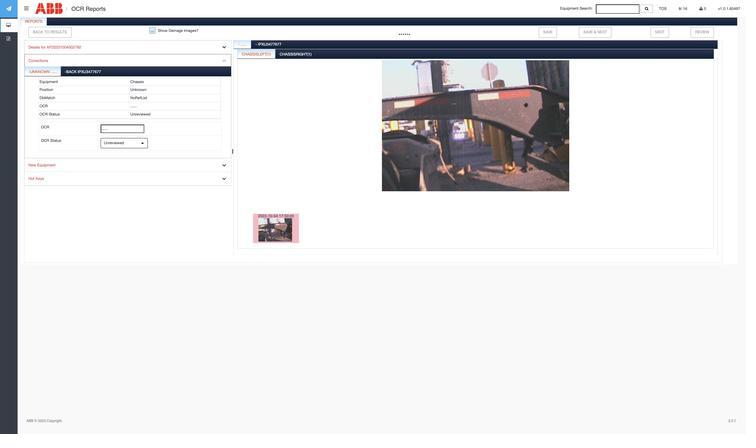 Task type: describe. For each thing, give the bounding box(es) containing it.
corrections
[[28, 59, 48, 63]]

- for - ipxu3477677
[[256, 42, 257, 46]]

v1.0.1.60497 button
[[713, 0, 747, 18]]

0 vertical spatial unknown
[[30, 70, 50, 74]]

tab list containing - ......
[[234, 39, 718, 267]]

04
[[274, 214, 278, 218]]

0 button
[[694, 0, 713, 18]]

tos button
[[654, 0, 673, 18]]

save for save
[[544, 30, 553, 34]]

1 horizontal spatial unknown
[[130, 88, 147, 92]]

save & next button
[[580, 27, 612, 38]]

menu inside ...... tab list
[[24, 40, 232, 186]]

details for ap20231004002782
[[28, 45, 81, 49]]

2.0
[[729, 419, 735, 424]]

warning image
[[700, 7, 704, 11]]

menu item inside ...... tab list
[[25, 54, 231, 159]]

chassisleft(1)
[[242, 52, 271, 56]]

10-
[[268, 214, 274, 218]]

...... tab list
[[20, 16, 738, 267]]

- for -back ipxu3477677
[[65, 70, 66, 74]]

for
[[41, 45, 46, 49]]

dbmatch
[[40, 96, 55, 100]]

new equipment link
[[25, 159, 231, 172]]

next button
[[651, 27, 670, 38]]

equipment for equipment
[[40, 80, 58, 84]]

show
[[158, 28, 168, 33]]

2023-
[[258, 214, 268, 218]]

hot
[[28, 177, 35, 181]]

8/
[[679, 6, 682, 11]]

ocr status inside row group
[[40, 112, 60, 117]]

back to results button
[[28, 27, 71, 38]]

long arrow up image
[[735, 420, 736, 423]]

16
[[684, 6, 688, 11]]

unreviewed inside row group
[[130, 112, 151, 117]]

tab list containing chassisleft(1)
[[238, 49, 714, 266]]

©
[[34, 419, 37, 424]]

8/ 16
[[679, 6, 688, 11]]

1 vertical spatial ocr status
[[41, 138, 61, 143]]

-unknown ...... link
[[25, 66, 61, 76]]

-unknown ......
[[28, 70, 57, 74]]

-back ipxu3477677 link
[[61, 66, 105, 76]]

copyright.
[[47, 419, 63, 424]]

next inside button
[[656, 30, 665, 34]]

corrections link
[[25, 54, 231, 68]]

- ipxu3477677
[[256, 42, 282, 46]]

reports link
[[21, 16, 46, 28]]

position
[[40, 88, 53, 92]]

review button
[[691, 27, 714, 38]]

- ipxu3477677 link
[[252, 39, 286, 51]]

0 vertical spatial reports
[[86, 6, 106, 12]]

ocr reports
[[70, 6, 106, 12]]

row group inside ...... tab list
[[39, 78, 220, 119]]

2023-10-04 17:50:20
[[258, 214, 294, 218]]

hot keys
[[28, 177, 44, 181]]

show damage images?
[[158, 28, 199, 33]]

chassis
[[130, 80, 144, 84]]

results
[[50, 30, 67, 34]]

back inside button
[[33, 30, 43, 34]]

1 vertical spatial back
[[66, 70, 77, 74]]



Task type: vqa. For each thing, say whether or not it's contained in the screenshot.


Task type: locate. For each thing, give the bounding box(es) containing it.
0 horizontal spatial next
[[598, 30, 607, 34]]

-
[[238, 42, 240, 46], [256, 42, 257, 46], [28, 70, 30, 74], [65, 70, 66, 74]]

details
[[28, 45, 40, 49]]

next down tos dropdown button
[[656, 30, 665, 34]]

back
[[33, 30, 43, 34], [66, 70, 77, 74]]

0 horizontal spatial unknown
[[30, 70, 50, 74]]

save button
[[539, 27, 557, 38]]

- up the chassisleft(1) link
[[238, 42, 240, 46]]

1 vertical spatial ipxu3477677
[[78, 70, 101, 74]]

2023
[[38, 419, 46, 424]]

chassisright(1) link
[[276, 49, 316, 61]]

tos
[[660, 6, 667, 11]]

bars image
[[24, 6, 29, 11]]

tab list containing -unknown ......
[[25, 66, 231, 158]]

ipxu3477677
[[258, 42, 282, 46], [78, 70, 101, 74]]

search image
[[645, 7, 649, 11]]

equipment search:
[[561, 6, 596, 11]]

details for ap20231004002782 link
[[25, 41, 231, 54]]

0 vertical spatial ipxu3477677
[[258, 42, 282, 46]]

2 vertical spatial equipment
[[37, 163, 56, 168]]

1 vertical spatial unknown
[[130, 88, 147, 92]]

- ...... link
[[234, 39, 251, 51]]

1 save from the left
[[544, 30, 553, 34]]

&
[[594, 30, 597, 34]]

-back ipxu3477677
[[65, 70, 101, 74]]

next inside button
[[598, 30, 607, 34]]

save for save & next
[[584, 30, 593, 34]]

back left to
[[33, 30, 43, 34]]

unknown
[[30, 70, 50, 74], [130, 88, 147, 92]]

search:
[[580, 6, 593, 11]]

tab list
[[234, 39, 718, 267], [238, 49, 714, 266], [25, 66, 231, 158]]

unknown up noreflist
[[130, 88, 147, 92]]

- ......
[[238, 42, 247, 46]]

0 horizontal spatial save
[[544, 30, 553, 34]]

1 vertical spatial unreviewed
[[104, 141, 124, 145]]

None field
[[596, 4, 640, 14], [101, 125, 144, 133], [596, 4, 640, 14], [101, 125, 144, 133]]

...... inside row group
[[130, 104, 137, 108]]

equipment for equipment search:
[[561, 6, 579, 11]]

0 horizontal spatial reports
[[25, 19, 42, 24]]

1 horizontal spatial ipxu3477677
[[258, 42, 282, 46]]

equipment
[[561, 6, 579, 11], [40, 80, 58, 84], [37, 163, 56, 168]]

menu
[[24, 40, 232, 186]]

2 save from the left
[[584, 30, 593, 34]]

images?
[[184, 28, 199, 33]]

damage
[[169, 28, 183, 33]]

status
[[49, 112, 60, 117], [50, 138, 61, 143]]

- right -unknown ......
[[65, 70, 66, 74]]

1 vertical spatial reports
[[25, 19, 42, 24]]

0 vertical spatial back
[[33, 30, 43, 34]]

- for - ......
[[238, 42, 240, 46]]

1 horizontal spatial unreviewed
[[130, 112, 151, 117]]

- down corrections
[[28, 70, 30, 74]]

menu item
[[25, 54, 231, 159]]

chassisright(1)
[[280, 52, 312, 56]]

menu containing details for ap20231004002782
[[24, 40, 232, 186]]

equipment up position
[[40, 80, 58, 84]]

next right &
[[598, 30, 607, 34]]

abb
[[26, 419, 33, 424]]

1 horizontal spatial reports
[[86, 6, 106, 12]]

0 horizontal spatial ipxu3477677
[[78, 70, 101, 74]]

back to results
[[33, 30, 67, 34]]

0
[[704, 6, 707, 11]]

1 horizontal spatial next
[[656, 30, 665, 34]]

unreviewed down noreflist
[[130, 112, 151, 117]]

8/ 16 button
[[673, 0, 694, 18]]

0 vertical spatial ocr status
[[40, 112, 60, 117]]

ipxu3477677 inside menu item
[[78, 70, 101, 74]]

keys
[[36, 177, 44, 181]]

navigation
[[0, 0, 18, 46]]

review
[[696, 30, 710, 34]]

1 vertical spatial status
[[50, 138, 61, 143]]

1 next from the left
[[598, 30, 607, 34]]

status up new equipment
[[50, 138, 61, 143]]

menu item containing corrections
[[25, 54, 231, 159]]

0 vertical spatial unreviewed
[[130, 112, 151, 117]]

row group containing equipment
[[39, 78, 220, 119]]

- up chassisleft(1)
[[256, 42, 257, 46]]

save inside 'button'
[[544, 30, 553, 34]]

row group
[[39, 78, 220, 119]]

reports inside ...... tab list
[[25, 19, 42, 24]]

reports
[[86, 6, 106, 12], [25, 19, 42, 24]]

ap20231004002782
[[47, 45, 81, 49]]

unreviewed
[[130, 112, 151, 117], [104, 141, 124, 145]]

- for -unknown ......
[[28, 70, 30, 74]]

status down dbmatch
[[49, 112, 60, 117]]

save & next
[[584, 30, 607, 34]]

0 horizontal spatial back
[[33, 30, 43, 34]]

back down ap20231004002782
[[66, 70, 77, 74]]

1 horizontal spatial back
[[66, 70, 77, 74]]

equipment left search:
[[561, 6, 579, 11]]

0 horizontal spatial unreviewed
[[104, 141, 124, 145]]

equipment right the new
[[37, 163, 56, 168]]

to
[[44, 30, 49, 34]]

ocr status down dbmatch
[[40, 112, 60, 117]]

1 vertical spatial equipment
[[40, 80, 58, 84]]

new
[[28, 163, 36, 168]]

unreviewed up new equipment link
[[104, 141, 124, 145]]

chassisleft(1) link
[[238, 49, 275, 61]]

save
[[544, 30, 553, 34], [584, 30, 593, 34]]

1 horizontal spatial save
[[584, 30, 593, 34]]

ocr status
[[40, 112, 60, 117], [41, 138, 61, 143]]

noreflist
[[130, 96, 147, 100]]

hot keys link
[[25, 172, 231, 186]]

save inside button
[[584, 30, 593, 34]]

......
[[399, 28, 411, 36], [241, 42, 247, 46], [51, 70, 57, 74], [130, 104, 137, 108]]

ocr
[[71, 6, 84, 12], [40, 104, 48, 108], [40, 112, 48, 117], [41, 125, 49, 129], [41, 138, 49, 143]]

unknown down corrections
[[30, 70, 50, 74]]

2 next from the left
[[656, 30, 665, 34]]

0 vertical spatial status
[[49, 112, 60, 117]]

0 vertical spatial equipment
[[561, 6, 579, 11]]

ocr status up new equipment
[[41, 138, 61, 143]]

v1.0.1.60497
[[719, 6, 741, 11]]

abb © 2023 copyright.
[[26, 419, 63, 424]]

new equipment
[[28, 163, 56, 168]]

next
[[598, 30, 607, 34], [656, 30, 665, 34]]

17:50:20
[[279, 214, 294, 218]]



